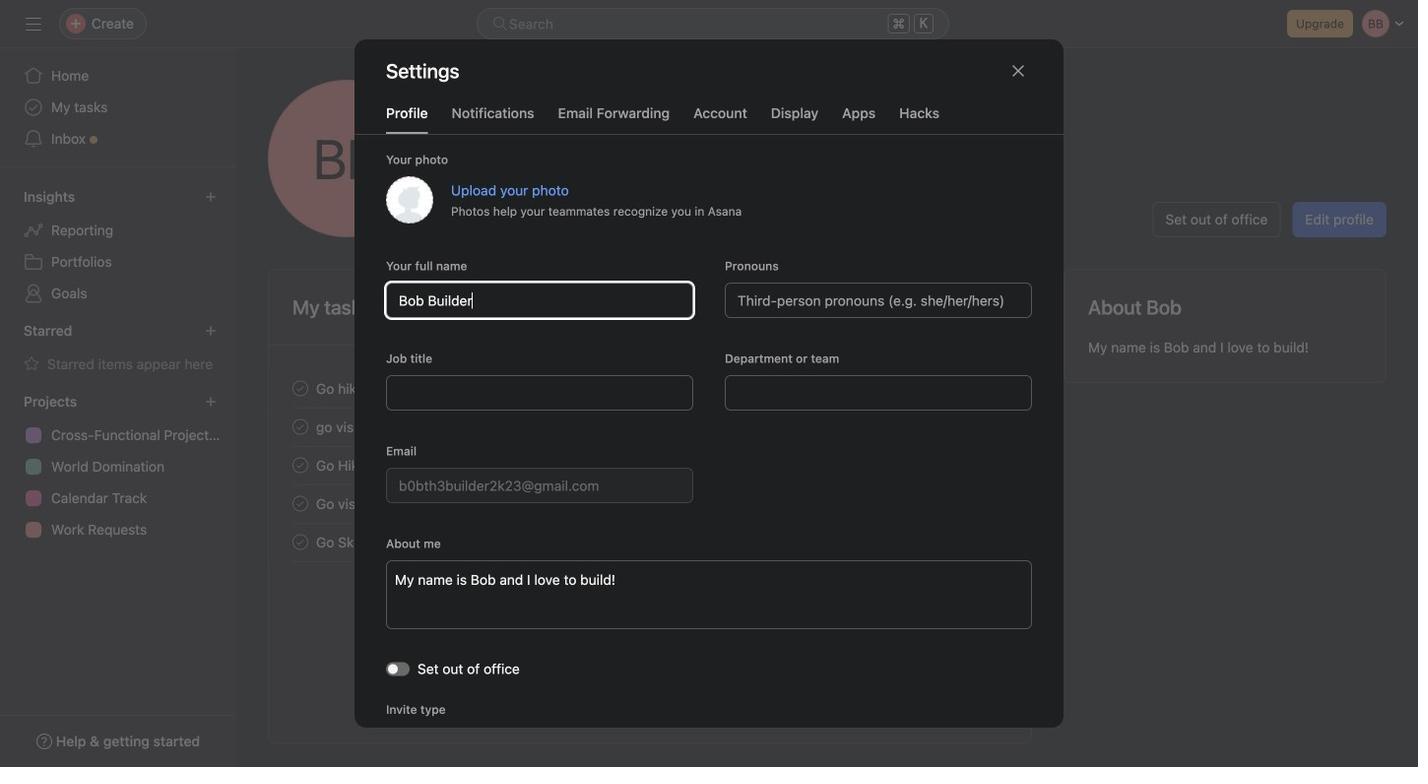 Task type: describe. For each thing, give the bounding box(es) containing it.
starred element
[[0, 313, 236, 384]]

mark complete image for 2nd mark complete checkbox from the bottom
[[289, 492, 312, 516]]

global element
[[0, 48, 236, 166]]

mark complete image for mark complete option
[[289, 415, 312, 439]]

upload new photo image
[[386, 176, 433, 224]]

hide sidebar image
[[26, 16, 41, 32]]

Third-person pronouns (e.g. she/her/hers) text field
[[725, 283, 1032, 318]]

insights element
[[0, 179, 236, 313]]

mark complete image for 4th mark complete checkbox
[[289, 530, 312, 554]]

close this dialog image
[[1011, 63, 1026, 79]]

I usually work from 9am-5pm PST. Feel free to assign me a task with a due date anytime. Also, I love dogs! text field
[[386, 560, 1032, 629]]

mark complete image for first mark complete checkbox
[[289, 377, 312, 400]]

settings tab list
[[355, 102, 1064, 135]]

1 mark complete checkbox from the top
[[289, 377, 312, 400]]



Task type: vqa. For each thing, say whether or not it's contained in the screenshot.
Work from home link
no



Task type: locate. For each thing, give the bounding box(es) containing it.
2 mark complete checkbox from the top
[[289, 454, 312, 477]]

3 mark complete checkbox from the top
[[289, 492, 312, 516]]

dialog
[[355, 39, 1064, 767]]

1 vertical spatial mark complete image
[[289, 415, 312, 439]]

Mark complete checkbox
[[289, 415, 312, 439]]

mark complete image
[[289, 492, 312, 516], [289, 530, 312, 554]]

list item
[[269, 369, 1031, 408], [269, 408, 1031, 446]]

0 vertical spatial mark complete image
[[289, 377, 312, 400]]

0 vertical spatial mark complete image
[[289, 492, 312, 516]]

1 list item from the top
[[269, 369, 1031, 408]]

Mark complete checkbox
[[289, 377, 312, 400], [289, 454, 312, 477], [289, 492, 312, 516], [289, 530, 312, 554]]

mark complete image
[[289, 377, 312, 400], [289, 415, 312, 439], [289, 454, 312, 477]]

None text field
[[386, 283, 693, 318], [386, 375, 693, 411], [725, 375, 1032, 411], [386, 468, 693, 503], [386, 283, 693, 318], [386, 375, 693, 411], [725, 375, 1032, 411], [386, 468, 693, 503]]

2 list item from the top
[[269, 408, 1031, 446]]

2 vertical spatial mark complete image
[[289, 454, 312, 477]]

2 mark complete image from the top
[[289, 415, 312, 439]]

1 mark complete image from the top
[[289, 377, 312, 400]]

mark complete image for second mark complete checkbox from the top
[[289, 454, 312, 477]]

3 mark complete image from the top
[[289, 454, 312, 477]]

projects element
[[0, 384, 236, 550]]

switch
[[386, 662, 410, 676]]

1 vertical spatial mark complete image
[[289, 530, 312, 554]]

4 mark complete checkbox from the top
[[289, 530, 312, 554]]

2 mark complete image from the top
[[289, 530, 312, 554]]

1 mark complete image from the top
[[289, 492, 312, 516]]



